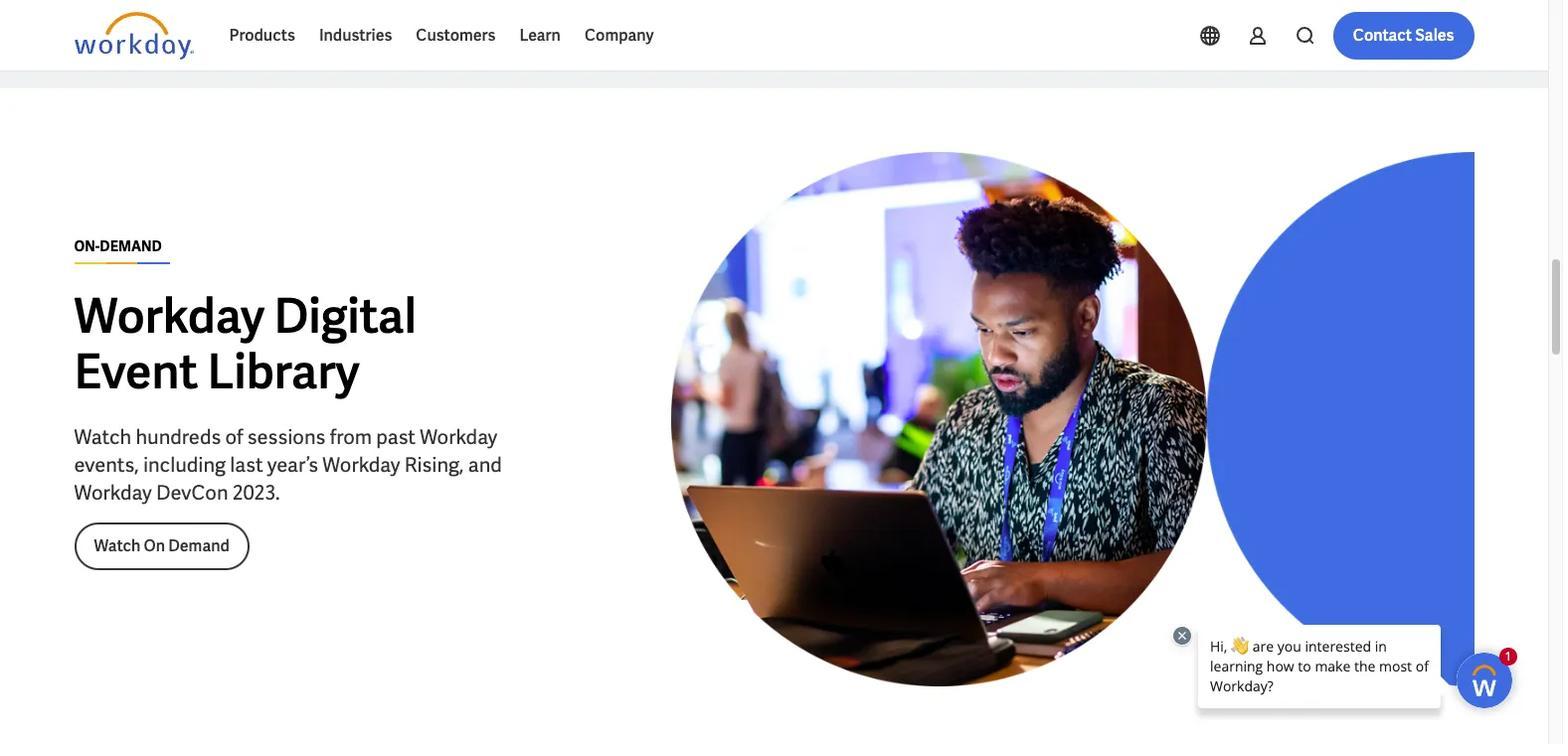 Task type: vqa. For each thing, say whether or not it's contained in the screenshot.
THIS
no



Task type: describe. For each thing, give the bounding box(es) containing it.
year's
[[267, 452, 318, 478]]

customers
[[416, 25, 496, 46]]

workday down the from
[[323, 452, 400, 478]]

workday digital event library
[[74, 285, 417, 403]]

watch on demand link
[[74, 523, 250, 571]]

contact sales link
[[1334, 12, 1475, 60]]

learn
[[520, 25, 561, 46]]

event
[[74, 341, 198, 403]]

industries button
[[307, 12, 404, 60]]

on-demand
[[74, 238, 162, 256]]

industries
[[319, 25, 392, 46]]

on-
[[74, 238, 100, 256]]

contact
[[1353, 25, 1412, 46]]

products
[[229, 25, 295, 46]]

workday down events,
[[74, 480, 152, 506]]

company
[[585, 25, 654, 46]]

on
[[144, 536, 165, 557]]

library
[[207, 341, 360, 403]]

products button
[[217, 12, 307, 60]]

from
[[330, 425, 372, 450]]

sessions
[[247, 425, 326, 450]]

and
[[468, 452, 502, 478]]

last
[[230, 452, 263, 478]]

workday up rising,
[[420, 425, 498, 450]]

watch for watch on demand
[[94, 536, 141, 557]]

learn button
[[508, 12, 573, 60]]

past
[[376, 425, 416, 450]]

2023.
[[233, 480, 280, 506]]

digital
[[274, 285, 417, 347]]

watch hundreds of sessions from past workday events, including last year's workday rising, and workday devcon 2023.
[[74, 425, 502, 506]]



Task type: locate. For each thing, give the bounding box(es) containing it.
watch left on at the left of page
[[94, 536, 141, 557]]

workday
[[74, 285, 265, 347], [420, 425, 498, 450], [323, 452, 400, 478], [74, 480, 152, 506]]

company button
[[573, 12, 666, 60]]

0 vertical spatial watch
[[74, 425, 131, 450]]

including
[[143, 452, 226, 478]]

customers button
[[404, 12, 508, 60]]

devcon
[[156, 480, 228, 506]]

hundreds
[[136, 425, 221, 450]]

demand
[[168, 536, 230, 557]]

sales
[[1416, 25, 1455, 46]]

of
[[225, 425, 243, 450]]

contact sales
[[1353, 25, 1455, 46]]

watch on demand
[[94, 536, 230, 557]]

man looking at laptop computer. image
[[671, 152, 1475, 688]]

events,
[[74, 452, 139, 478]]

demand
[[100, 238, 162, 256]]

workday down the demand
[[74, 285, 265, 347]]

workday inside workday digital event library
[[74, 285, 265, 347]]

watch for watch hundreds of sessions from past workday events, including last year's workday rising, and workday devcon 2023.
[[74, 425, 131, 450]]

watch up events,
[[74, 425, 131, 450]]

go to the homepage image
[[74, 12, 193, 60]]

watch inside watch hundreds of sessions from past workday events, including last year's workday rising, and workday devcon 2023.
[[74, 425, 131, 450]]

watch
[[74, 425, 131, 450], [94, 536, 141, 557]]

rising,
[[405, 452, 464, 478]]

1 vertical spatial watch
[[94, 536, 141, 557]]



